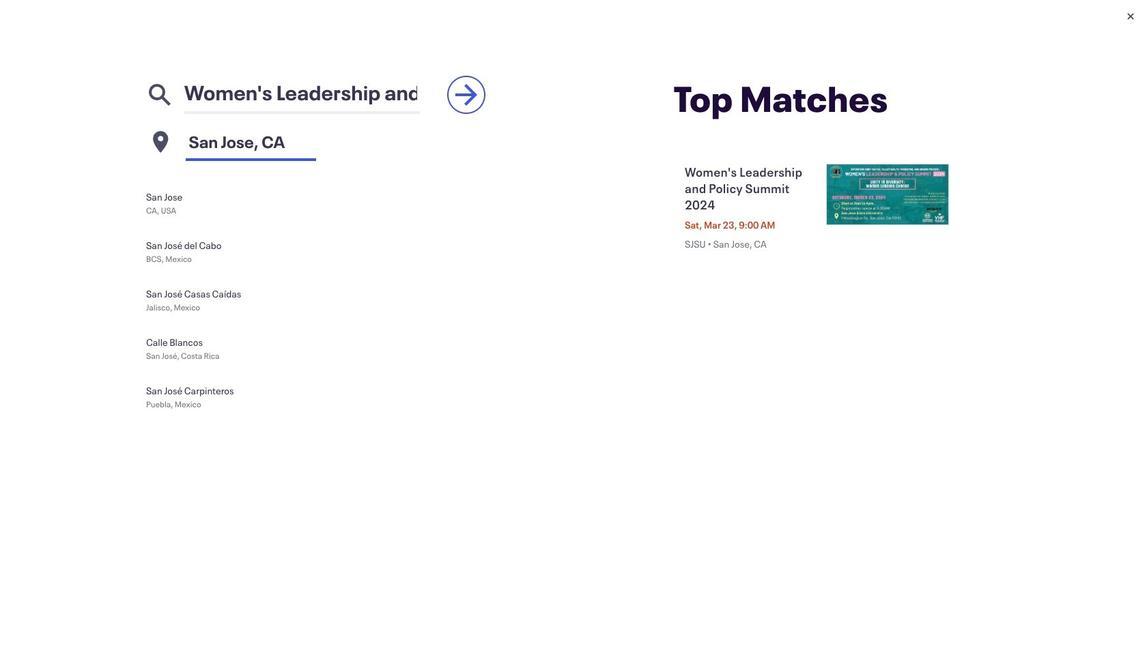 Task type: describe. For each thing, give the bounding box(es) containing it.
homepage header image
[[0, 41, 1147, 374]]

sign up element
[[1098, 13, 1131, 27]]



Task type: vqa. For each thing, say whether or not it's contained in the screenshot.
right and
no



Task type: locate. For each thing, give the bounding box(es) containing it.
alert dialog
[[0, 0, 1147, 657]]

open search bar element
[[122, 5, 769, 35]]

run search image
[[450, 79, 483, 111]]

None search field
[[184, 71, 420, 114]]

menu
[[138, 179, 502, 421]]

None text field
[[186, 123, 500, 161]]



